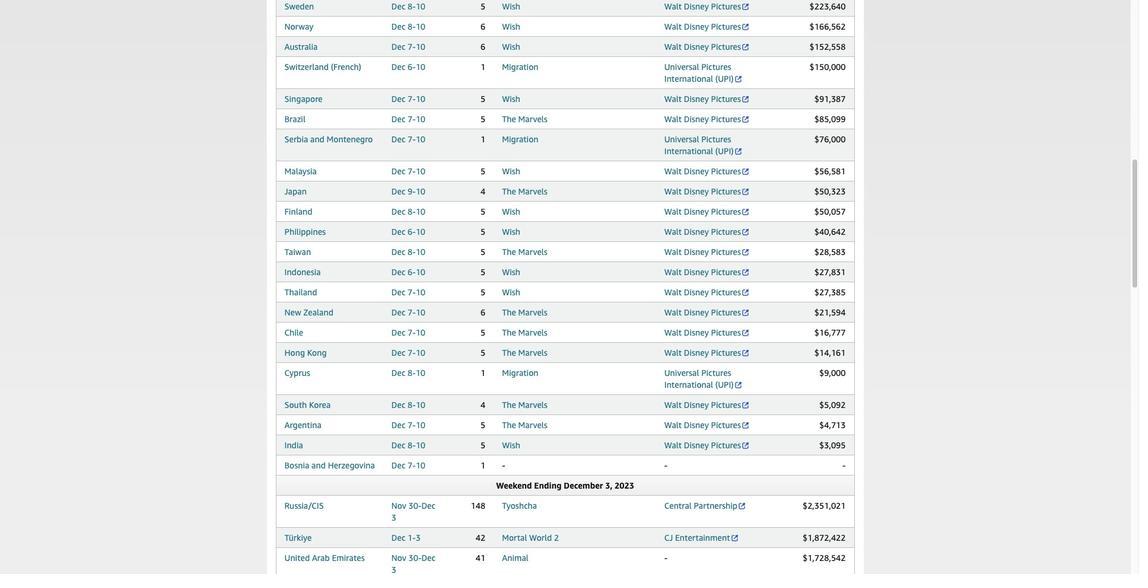 Task type: locate. For each thing, give the bounding box(es) containing it.
wish for finland
[[502, 207, 521, 217]]

9 7- from the top
[[408, 348, 416, 358]]

cyprus
[[285, 368, 310, 378]]

dec 6-10 link
[[392, 62, 426, 72], [392, 227, 426, 237], [392, 267, 426, 277]]

indonesia
[[285, 267, 321, 277]]

15 10 from the top
[[416, 307, 426, 318]]

walt disney pictures link for $27,831
[[665, 267, 750, 277]]

10 for india
[[416, 440, 426, 450]]

2 vertical spatial international
[[665, 380, 713, 390]]

8 the from the top
[[502, 420, 516, 430]]

dec 8-10
[[392, 1, 426, 11], [392, 21, 426, 31], [392, 207, 426, 217], [392, 247, 426, 257], [392, 368, 426, 378], [392, 400, 426, 410], [392, 440, 426, 450]]

2 walt disney pictures from the top
[[665, 21, 741, 31]]

the marvels for chile
[[502, 328, 548, 338]]

walt disney pictures for $91,387
[[665, 94, 741, 104]]

0 vertical spatial 30-
[[409, 501, 422, 511]]

2 disney from the top
[[684, 21, 709, 31]]

sweden link
[[285, 1, 314, 11]]

0 vertical spatial universal
[[665, 62, 699, 72]]

the marvels for japan
[[502, 186, 548, 196]]

1 for cyprus
[[481, 368, 486, 378]]

dec 7-10 for serbia and montenegro
[[392, 134, 426, 144]]

3 universal pictures international (upi) from the top
[[665, 368, 734, 390]]

dec 8-10 link for taiwan
[[392, 247, 426, 257]]

18 walt disney pictures link from the top
[[665, 440, 750, 450]]

nov 30-dec 3 link up 1-
[[392, 501, 436, 523]]

the marvels for brazil
[[502, 114, 548, 124]]

0 vertical spatial 3
[[392, 513, 396, 523]]

4 the marvels from the top
[[502, 307, 548, 318]]

dec 6-10 for switzerland (french)
[[392, 62, 426, 72]]

8- for cyprus
[[408, 368, 416, 378]]

dec 7-10 link for malaysia
[[392, 166, 426, 176]]

3,
[[605, 481, 613, 491]]

norway link
[[285, 21, 314, 31]]

7- for brazil
[[408, 114, 416, 124]]

hong
[[285, 348, 305, 358]]

5 for malaysia
[[481, 166, 486, 176]]

universal for $150,000
[[665, 62, 699, 72]]

marvels for hong kong
[[518, 348, 548, 358]]

14 10 from the top
[[416, 287, 426, 297]]

the for south korea
[[502, 400, 516, 410]]

1 vertical spatial universal
[[665, 134, 699, 144]]

dec 8-10 link for india
[[392, 440, 426, 450]]

8- for norway
[[408, 21, 416, 31]]

thailand
[[285, 287, 317, 297]]

11 5 from the top
[[481, 348, 486, 358]]

the for hong kong
[[502, 348, 516, 358]]

walt disney pictures link for $40,642
[[665, 227, 750, 237]]

walt disney pictures link for $223,640
[[665, 1, 750, 11]]

disney for $16,777
[[684, 328, 709, 338]]

3 dec 6-10 from the top
[[392, 267, 426, 277]]

1 vertical spatial 6
[[481, 42, 486, 52]]

switzerland (french) link
[[285, 62, 361, 72]]

dec for malaysia
[[392, 166, 406, 176]]

1 marvels from the top
[[518, 114, 548, 124]]

walt disney pictures for $85,099
[[665, 114, 741, 124]]

7 5 from the top
[[481, 247, 486, 257]]

30- up 1-
[[409, 501, 422, 511]]

nov
[[392, 501, 407, 511], [392, 553, 407, 563]]

dec 7-10
[[392, 42, 426, 52], [392, 94, 426, 104], [392, 114, 426, 124], [392, 134, 426, 144], [392, 166, 426, 176], [392, 287, 426, 297], [392, 307, 426, 318], [392, 328, 426, 338], [392, 348, 426, 358], [392, 420, 426, 430], [392, 461, 426, 471]]

5 walt disney pictures link from the top
[[665, 114, 750, 124]]

dec 6-10 link for switzerland (french)
[[392, 62, 426, 72]]

30- for 148
[[409, 501, 422, 511]]

universal pictures international (upi) link
[[665, 62, 743, 84], [665, 134, 743, 156], [665, 368, 743, 390]]

0 vertical spatial 6-
[[408, 62, 416, 72]]

the marvels
[[502, 114, 548, 124], [502, 186, 548, 196], [502, 247, 548, 257], [502, 307, 548, 318], [502, 328, 548, 338], [502, 348, 548, 358], [502, 400, 548, 410], [502, 420, 548, 430]]

pictures
[[711, 1, 741, 11], [711, 21, 741, 31], [711, 42, 741, 52], [702, 62, 732, 72], [711, 94, 741, 104], [711, 114, 741, 124], [702, 134, 732, 144], [711, 166, 741, 176], [711, 186, 741, 196], [711, 207, 741, 217], [711, 227, 741, 237], [711, 247, 741, 257], [711, 267, 741, 277], [711, 287, 741, 297], [711, 307, 741, 318], [711, 328, 741, 338], [711, 348, 741, 358], [702, 368, 732, 378], [711, 400, 741, 410], [711, 420, 741, 430], [711, 440, 741, 450]]

3 dec 6-10 link from the top
[[392, 267, 426, 277]]

6-
[[408, 62, 416, 72], [408, 227, 416, 237], [408, 267, 416, 277]]

2 6 from the top
[[481, 42, 486, 52]]

1 vertical spatial 6-
[[408, 227, 416, 237]]

- up central at the right bottom of the page
[[665, 461, 668, 471]]

nov 30-dec 3 link for 148
[[392, 501, 436, 523]]

1 vertical spatial universal pictures international (upi) link
[[665, 134, 743, 156]]

sweden
[[285, 1, 314, 11]]

6
[[481, 21, 486, 31], [481, 42, 486, 52], [481, 307, 486, 318]]

7 dec 8-10 from the top
[[392, 440, 426, 450]]

dec 7-10 link for singapore
[[392, 94, 426, 104]]

1 vertical spatial universal pictures international (upi)
[[665, 134, 734, 156]]

wish link for sweden
[[502, 1, 521, 11]]

5 the marvels link from the top
[[502, 328, 548, 338]]

philippines link
[[285, 227, 326, 237]]

the for new zealand
[[502, 307, 516, 318]]

11 dec 7-10 link from the top
[[392, 461, 426, 471]]

bosnia and herzegovina link
[[285, 461, 375, 471]]

united arab emirates link
[[285, 553, 365, 563]]

13 walt from the top
[[665, 307, 682, 318]]

1 for bosnia and herzegovina
[[481, 461, 486, 471]]

emirates
[[332, 553, 365, 563]]

5 10 from the top
[[416, 94, 426, 104]]

4 1 from the top
[[481, 461, 486, 471]]

5 for argentina
[[481, 420, 486, 430]]

$28,583
[[815, 247, 846, 257]]

malaysia
[[285, 166, 317, 176]]

18 10 from the top
[[416, 368, 426, 378]]

universal pictures international (upi) for $9,000
[[665, 368, 734, 390]]

5 dec 7-10 link from the top
[[392, 166, 426, 176]]

3
[[392, 513, 396, 523], [416, 533, 421, 543], [392, 565, 396, 574]]

universal pictures international (upi) link for $9,000
[[665, 368, 743, 390]]

17 walt from the top
[[665, 420, 682, 430]]

0 vertical spatial universal pictures international (upi)
[[665, 62, 734, 84]]

7-
[[408, 42, 416, 52], [408, 94, 416, 104], [408, 114, 416, 124], [408, 134, 416, 144], [408, 166, 416, 176], [408, 287, 416, 297], [408, 307, 416, 318], [408, 328, 416, 338], [408, 348, 416, 358], [408, 420, 416, 430], [408, 461, 416, 471]]

pictures for $21,594
[[711, 307, 741, 318]]

central
[[665, 501, 692, 511]]

2 vertical spatial universal pictures international (upi) link
[[665, 368, 743, 390]]

30- down 1-
[[409, 553, 422, 563]]

$223,640
[[810, 1, 846, 11]]

bosnia
[[285, 461, 309, 471]]

14 walt disney pictures from the top
[[665, 328, 741, 338]]

5 the marvels from the top
[[502, 328, 548, 338]]

dec for chile
[[392, 328, 406, 338]]

1 nov 30-dec 3 from the top
[[392, 501, 436, 523]]

0 vertical spatial and
[[310, 134, 325, 144]]

2 7- from the top
[[408, 94, 416, 104]]

5 for india
[[481, 440, 486, 450]]

walt disney pictures for $40,642
[[665, 227, 741, 237]]

2
[[554, 533, 559, 543]]

0 vertical spatial 6
[[481, 21, 486, 31]]

0 vertical spatial international
[[665, 74, 713, 84]]

6 disney from the top
[[684, 166, 709, 176]]

nov up dec 1-3 link
[[392, 501, 407, 511]]

0 vertical spatial universal pictures international (upi) link
[[665, 62, 743, 84]]

1 for serbia and montenegro
[[481, 134, 486, 144]]

1 7- from the top
[[408, 42, 416, 52]]

8-
[[408, 1, 416, 11], [408, 21, 416, 31], [408, 207, 416, 217], [408, 247, 416, 257], [408, 368, 416, 378], [408, 400, 416, 410], [408, 440, 416, 450]]

2 vertical spatial 3
[[392, 565, 396, 574]]

walt disney pictures link for $4,713
[[665, 420, 750, 430]]

2 migration from the top
[[502, 134, 539, 144]]

partnership
[[694, 501, 738, 511]]

5 dec 8-10 from the top
[[392, 368, 426, 378]]

the
[[502, 114, 516, 124], [502, 186, 516, 196], [502, 247, 516, 257], [502, 307, 516, 318], [502, 328, 516, 338], [502, 348, 516, 358], [502, 400, 516, 410], [502, 420, 516, 430]]

switzerland (french)
[[285, 62, 361, 72]]

$56,581
[[815, 166, 846, 176]]

nov 30-dec 3 link
[[392, 501, 436, 523], [392, 553, 436, 574]]

1 the marvels link from the top
[[502, 114, 548, 124]]

dec 7-10 link for serbia and montenegro
[[392, 134, 426, 144]]

2 1 from the top
[[481, 134, 486, 144]]

walt
[[665, 1, 682, 11], [665, 21, 682, 31], [665, 42, 682, 52], [665, 94, 682, 104], [665, 114, 682, 124], [665, 166, 682, 176], [665, 186, 682, 196], [665, 207, 682, 217], [665, 227, 682, 237], [665, 247, 682, 257], [665, 267, 682, 277], [665, 287, 682, 297], [665, 307, 682, 318], [665, 328, 682, 338], [665, 348, 682, 358], [665, 400, 682, 410], [665, 420, 682, 430], [665, 440, 682, 450]]

10
[[416, 1, 426, 11], [416, 21, 426, 31], [416, 42, 426, 52], [416, 62, 426, 72], [416, 94, 426, 104], [416, 114, 426, 124], [416, 134, 426, 144], [416, 166, 426, 176], [416, 186, 426, 196], [416, 207, 426, 217], [416, 227, 426, 237], [416, 247, 426, 257], [416, 267, 426, 277], [416, 287, 426, 297], [416, 307, 426, 318], [416, 328, 426, 338], [416, 348, 426, 358], [416, 368, 426, 378], [416, 400, 426, 410], [416, 420, 426, 430], [416, 440, 426, 450], [416, 461, 426, 471]]

0 vertical spatial dec 6-10
[[392, 62, 426, 72]]

2 dec 6-10 link from the top
[[392, 227, 426, 237]]

8 5 from the top
[[481, 267, 486, 277]]

disney for $21,594
[[684, 307, 709, 318]]

wish link for thailand
[[502, 287, 521, 297]]

4 8- from the top
[[408, 247, 416, 257]]

3 wish from the top
[[502, 42, 521, 52]]

3 5 from the top
[[481, 114, 486, 124]]

and right serbia at the left top
[[310, 134, 325, 144]]

1 30- from the top
[[409, 501, 422, 511]]

5 walt disney pictures from the top
[[665, 114, 741, 124]]

disney for $85,099
[[684, 114, 709, 124]]

wish for norway
[[502, 21, 521, 31]]

5 8- from the top
[[408, 368, 416, 378]]

6 marvels from the top
[[518, 348, 548, 358]]

hong kong link
[[285, 348, 327, 358]]

5 for thailand
[[481, 287, 486, 297]]

dec for serbia and montenegro
[[392, 134, 406, 144]]

1 vertical spatial nov
[[392, 553, 407, 563]]

15 walt disney pictures from the top
[[665, 348, 741, 358]]

1 vertical spatial migration link
[[502, 134, 539, 144]]

$50,057
[[815, 207, 846, 217]]

30-
[[409, 501, 422, 511], [409, 553, 422, 563]]

(french)
[[331, 62, 361, 72]]

1 6 from the top
[[481, 21, 486, 31]]

norway
[[285, 21, 314, 31]]

5 walt from the top
[[665, 114, 682, 124]]

finland
[[285, 207, 312, 217]]

2 nov 30-dec 3 from the top
[[392, 553, 436, 574]]

dec 7-10 for brazil
[[392, 114, 426, 124]]

$21,594
[[815, 307, 846, 318]]

10 dec 7-10 from the top
[[392, 420, 426, 430]]

9 wish link from the top
[[502, 287, 521, 297]]

6 10 from the top
[[416, 114, 426, 124]]

6 the from the top
[[502, 348, 516, 358]]

finland link
[[285, 207, 312, 217]]

4 wish link from the top
[[502, 94, 521, 104]]

the for japan
[[502, 186, 516, 196]]

walt disney pictures for $21,594
[[665, 307, 741, 318]]

0 vertical spatial nov 30-dec 3 link
[[392, 501, 436, 523]]

1 vertical spatial migration
[[502, 134, 539, 144]]

3 universal pictures international (upi) link from the top
[[665, 368, 743, 390]]

2 vertical spatial migration link
[[502, 368, 539, 378]]

walt disney pictures
[[665, 1, 741, 11], [665, 21, 741, 31], [665, 42, 741, 52], [665, 94, 741, 104], [665, 114, 741, 124], [665, 166, 741, 176], [665, 186, 741, 196], [665, 207, 741, 217], [665, 227, 741, 237], [665, 247, 741, 257], [665, 267, 741, 277], [665, 287, 741, 297], [665, 307, 741, 318], [665, 328, 741, 338], [665, 348, 741, 358], [665, 400, 741, 410], [665, 420, 741, 430], [665, 440, 741, 450]]

nov down dec 1-3 link
[[392, 553, 407, 563]]

7 7- from the top
[[408, 307, 416, 318]]

marvels for brazil
[[518, 114, 548, 124]]

9-
[[408, 186, 416, 196]]

2 vertical spatial migration
[[502, 368, 539, 378]]

6 dec 8-10 from the top
[[392, 400, 426, 410]]

8 disney from the top
[[684, 207, 709, 217]]

dec 8-10 for taiwan
[[392, 247, 426, 257]]

$1,728,542
[[803, 553, 846, 563]]

chile link
[[285, 328, 303, 338]]

2 vertical spatial 6
[[481, 307, 486, 318]]

6- for philippines
[[408, 227, 416, 237]]

malaysia link
[[285, 166, 317, 176]]

5 the from the top
[[502, 328, 516, 338]]

2 vertical spatial (upi)
[[716, 380, 734, 390]]

3 dec 8-10 from the top
[[392, 207, 426, 217]]

2 4 from the top
[[481, 400, 486, 410]]

and right bosnia at the left bottom of the page
[[312, 461, 326, 471]]

2 5 from the top
[[481, 94, 486, 104]]

wish link for australia
[[502, 42, 521, 52]]

dec
[[392, 1, 406, 11], [392, 21, 406, 31], [392, 42, 406, 52], [392, 62, 406, 72], [392, 94, 406, 104], [392, 114, 406, 124], [392, 134, 406, 144], [392, 166, 406, 176], [392, 186, 406, 196], [392, 207, 406, 217], [392, 227, 406, 237], [392, 247, 406, 257], [392, 267, 406, 277], [392, 287, 406, 297], [392, 307, 406, 318], [392, 328, 406, 338], [392, 348, 406, 358], [392, 368, 406, 378], [392, 400, 406, 410], [392, 420, 406, 430], [392, 440, 406, 450], [392, 461, 406, 471], [422, 501, 436, 511], [392, 533, 406, 543], [422, 553, 436, 563]]

türkiye
[[285, 533, 312, 543]]

the marvels link
[[502, 114, 548, 124], [502, 186, 548, 196], [502, 247, 548, 257], [502, 307, 548, 318], [502, 328, 548, 338], [502, 348, 548, 358], [502, 400, 548, 410], [502, 420, 548, 430]]

1 vertical spatial 4
[[481, 400, 486, 410]]

central partnership
[[665, 501, 738, 511]]

8- for taiwan
[[408, 247, 416, 257]]

2 10 from the top
[[416, 21, 426, 31]]

7 the marvels from the top
[[502, 400, 548, 410]]

16 disney from the top
[[684, 400, 709, 410]]

walt disney pictures for $27,385
[[665, 287, 741, 297]]

2 (upi) from the top
[[716, 146, 734, 156]]

5 marvels from the top
[[518, 328, 548, 338]]

bosnia and herzegovina
[[285, 461, 375, 471]]

dec 7-10 for australia
[[392, 42, 426, 52]]

17 walt disney pictures from the top
[[665, 420, 741, 430]]

6 dec 7-10 from the top
[[392, 287, 426, 297]]

10 10 from the top
[[416, 207, 426, 217]]

wish
[[502, 1, 521, 11], [502, 21, 521, 31], [502, 42, 521, 52], [502, 94, 521, 104], [502, 166, 521, 176], [502, 207, 521, 217], [502, 227, 521, 237], [502, 267, 521, 277], [502, 287, 521, 297], [502, 440, 521, 450]]

15 walt from the top
[[665, 348, 682, 358]]

migration link
[[502, 62, 539, 72], [502, 134, 539, 144], [502, 368, 539, 378]]

-
[[502, 461, 505, 471], [665, 461, 668, 471], [843, 461, 846, 471], [665, 553, 668, 563]]

wish link for finland
[[502, 207, 521, 217]]

2 vertical spatial 6-
[[408, 267, 416, 277]]

3 the marvels link from the top
[[502, 247, 548, 257]]

5 wish link from the top
[[502, 166, 521, 176]]

1 vertical spatial nov 30-dec 3 link
[[392, 553, 436, 574]]

6 dec 7-10 link from the top
[[392, 287, 426, 297]]

pictures for $14,161
[[711, 348, 741, 358]]

dec 8-10 for south korea
[[392, 400, 426, 410]]

12 disney from the top
[[684, 287, 709, 297]]

walt disney pictures for $50,323
[[665, 186, 741, 196]]

1 vertical spatial and
[[312, 461, 326, 471]]

1 vertical spatial nov 30-dec 3
[[392, 553, 436, 574]]

1 vertical spatial 3
[[416, 533, 421, 543]]

dec 7-10 link
[[392, 42, 426, 52], [392, 94, 426, 104], [392, 114, 426, 124], [392, 134, 426, 144], [392, 166, 426, 176], [392, 287, 426, 297], [392, 307, 426, 318], [392, 328, 426, 338], [392, 348, 426, 358], [392, 420, 426, 430], [392, 461, 426, 471]]

the for argentina
[[502, 420, 516, 430]]

10 for japan
[[416, 186, 426, 196]]

wish link for malaysia
[[502, 166, 521, 176]]

walt disney pictures link
[[665, 1, 750, 11], [665, 21, 750, 31], [665, 42, 750, 52], [665, 94, 750, 104], [665, 114, 750, 124], [665, 166, 750, 176], [665, 186, 750, 196], [665, 207, 750, 217], [665, 227, 750, 237], [665, 247, 750, 257], [665, 267, 750, 277], [665, 287, 750, 297], [665, 307, 750, 318], [665, 328, 750, 338], [665, 348, 750, 358], [665, 400, 750, 410], [665, 420, 750, 430], [665, 440, 750, 450]]

1 vertical spatial international
[[665, 146, 713, 156]]

serbia and montenegro link
[[285, 134, 373, 144]]

walt disney pictures for $16,777
[[665, 328, 741, 338]]

1 4 from the top
[[481, 186, 486, 196]]

1 dec 7-10 link from the top
[[392, 42, 426, 52]]

chile
[[285, 328, 303, 338]]

6 for new zealand
[[481, 307, 486, 318]]

30- for 41
[[409, 553, 422, 563]]

2 vertical spatial universal
[[665, 368, 699, 378]]

12 5 from the top
[[481, 420, 486, 430]]

1 wish from the top
[[502, 1, 521, 11]]

nov 30-dec 3 down 1-
[[392, 553, 436, 574]]

disney for $3,095
[[684, 440, 709, 450]]

walt disney pictures for $50,057
[[665, 207, 741, 217]]

the marvels link for japan
[[502, 186, 548, 196]]

0 vertical spatial nov
[[392, 501, 407, 511]]

nov 30-dec 3 up 1-
[[392, 501, 436, 523]]

walt for $27,831
[[665, 267, 682, 277]]

0 vertical spatial 4
[[481, 186, 486, 196]]

0 vertical spatial (upi)
[[716, 74, 734, 84]]

$27,831
[[815, 267, 846, 277]]

2 vertical spatial universal pictures international (upi)
[[665, 368, 734, 390]]

wish for australia
[[502, 42, 521, 52]]

9 wish from the top
[[502, 287, 521, 297]]

1 vertical spatial dec 6-10
[[392, 227, 426, 237]]

18 walt from the top
[[665, 440, 682, 450]]

$76,000
[[815, 134, 846, 144]]

3 6- from the top
[[408, 267, 416, 277]]

the marvels link for argentina
[[502, 420, 548, 430]]

the for chile
[[502, 328, 516, 338]]

6 the marvels link from the top
[[502, 348, 548, 358]]

1 vertical spatial (upi)
[[716, 146, 734, 156]]

10 wish link from the top
[[502, 440, 521, 450]]

hong kong
[[285, 348, 327, 358]]

nov 30-dec 3 link down 1-
[[392, 553, 436, 574]]

1 nov from the top
[[392, 501, 407, 511]]

8 walt disney pictures from the top
[[665, 207, 741, 217]]

walt for $50,323
[[665, 186, 682, 196]]

dec 6-10
[[392, 62, 426, 72], [392, 227, 426, 237], [392, 267, 426, 277]]

8 the marvels from the top
[[502, 420, 548, 430]]

december
[[564, 481, 603, 491]]

korea
[[309, 400, 331, 410]]

0 vertical spatial nov 30-dec 3
[[392, 501, 436, 523]]

$166,562
[[810, 21, 846, 31]]

2 vertical spatial dec 6-10
[[392, 267, 426, 277]]

8 walt disney pictures link from the top
[[665, 207, 750, 217]]

animal
[[502, 553, 529, 563]]

the for taiwan
[[502, 247, 516, 257]]

dec 9-10 link
[[392, 186, 426, 196]]

1 vertical spatial dec 6-10 link
[[392, 227, 426, 237]]

7 wish link from the top
[[502, 227, 521, 237]]

7 walt from the top
[[665, 186, 682, 196]]

1 universal pictures international (upi) from the top
[[665, 62, 734, 84]]

5
[[481, 1, 486, 11], [481, 94, 486, 104], [481, 114, 486, 124], [481, 166, 486, 176], [481, 207, 486, 217], [481, 227, 486, 237], [481, 247, 486, 257], [481, 267, 486, 277], [481, 287, 486, 297], [481, 328, 486, 338], [481, 348, 486, 358], [481, 420, 486, 430], [481, 440, 486, 450]]

11 dec 7-10 from the top
[[392, 461, 426, 471]]

the marvels link for chile
[[502, 328, 548, 338]]

1 vertical spatial 30-
[[409, 553, 422, 563]]

walt disney pictures link for $21,594
[[665, 307, 750, 318]]

7 dec 7-10 from the top
[[392, 307, 426, 318]]

2 vertical spatial dec 6-10 link
[[392, 267, 426, 277]]

the marvels for south korea
[[502, 400, 548, 410]]

0 vertical spatial migration
[[502, 62, 539, 72]]

3 walt disney pictures from the top
[[665, 42, 741, 52]]

walt disney pictures for $166,562
[[665, 21, 741, 31]]

10 disney from the top
[[684, 247, 709, 257]]

$150,000
[[810, 62, 846, 72]]

9 5 from the top
[[481, 287, 486, 297]]

india
[[285, 440, 303, 450]]

2 dec 6-10 from the top
[[392, 227, 426, 237]]

12 walt disney pictures link from the top
[[665, 287, 750, 297]]

0 vertical spatial migration link
[[502, 62, 539, 72]]

wish for sweden
[[502, 1, 521, 11]]

0 vertical spatial dec 6-10 link
[[392, 62, 426, 72]]

$1,872,422
[[803, 533, 846, 543]]

the marvels for taiwan
[[502, 247, 548, 257]]

10 for hong kong
[[416, 348, 426, 358]]

7 the from the top
[[502, 400, 516, 410]]

15 walt disney pictures link from the top
[[665, 348, 750, 358]]

walt for $166,562
[[665, 21, 682, 31]]

disney for $56,581
[[684, 166, 709, 176]]

ending
[[534, 481, 562, 491]]

11 10 from the top
[[416, 227, 426, 237]]



Task type: vqa. For each thing, say whether or not it's contained in the screenshot.
Opening % of Total
no



Task type: describe. For each thing, give the bounding box(es) containing it.
6 for australia
[[481, 42, 486, 52]]

5 for hong kong
[[481, 348, 486, 358]]

the marvels link for new zealand
[[502, 307, 548, 318]]

taiwan link
[[285, 247, 311, 257]]

$2,351,021
[[803, 501, 846, 511]]

10 for bosnia and herzegovina
[[416, 461, 426, 471]]

dec for hong kong
[[392, 348, 406, 358]]

australia link
[[285, 42, 318, 52]]

10 for serbia and montenegro
[[416, 134, 426, 144]]

$3,095
[[820, 440, 846, 450]]

the marvels link for hong kong
[[502, 348, 548, 358]]

walt disney pictures for $3,095
[[665, 440, 741, 450]]

dec 8-10 for cyprus
[[392, 368, 426, 378]]

dec 7-10 for chile
[[392, 328, 426, 338]]

dec for sweden
[[392, 1, 406, 11]]

brazil
[[285, 114, 306, 124]]

8- for sweden
[[408, 1, 416, 11]]

$16,777
[[815, 328, 846, 338]]

south korea
[[285, 400, 331, 410]]

indonesia link
[[285, 267, 321, 277]]

cyprus link
[[285, 368, 310, 378]]

2023
[[615, 481, 634, 491]]

japan
[[285, 186, 307, 196]]

walt disney pictures link for $166,562
[[665, 21, 750, 31]]

dec 1-3 link
[[392, 533, 421, 543]]

10 for taiwan
[[416, 247, 426, 257]]

- down cj
[[665, 553, 668, 563]]

dec 7-10 for malaysia
[[392, 166, 426, 176]]

japan link
[[285, 186, 307, 196]]

argentina link
[[285, 420, 322, 430]]

mortal
[[502, 533, 527, 543]]

6 for norway
[[481, 21, 486, 31]]

serbia
[[285, 134, 308, 144]]

wish for philippines
[[502, 227, 521, 237]]

new zealand link
[[285, 307, 334, 318]]

$5,092
[[820, 400, 846, 410]]

7- for serbia and montenegro
[[408, 134, 416, 144]]

nov for russia/cis
[[392, 501, 407, 511]]

dec for new zealand
[[392, 307, 406, 318]]

10 for malaysia
[[416, 166, 426, 176]]

singapore
[[285, 94, 323, 104]]

south korea link
[[285, 400, 331, 410]]

wish link for singapore
[[502, 94, 521, 104]]

7- for malaysia
[[408, 166, 416, 176]]

marvels for chile
[[518, 328, 548, 338]]

$152,558
[[810, 42, 846, 52]]

7- for singapore
[[408, 94, 416, 104]]

australia
[[285, 42, 318, 52]]

dec 7-10 link for australia
[[392, 42, 426, 52]]

universal pictures international (upi) for $76,000
[[665, 134, 734, 156]]

walt for $28,583
[[665, 247, 682, 257]]

dec 8-10 link for norway
[[392, 21, 426, 31]]

$4,713
[[820, 420, 846, 430]]

walt for $14,161
[[665, 348, 682, 358]]

disney for $27,385
[[684, 287, 709, 297]]

walt for $91,387
[[665, 94, 682, 104]]

4 for dec 9-10
[[481, 186, 486, 196]]

entertainment
[[675, 533, 730, 543]]

7- for chile
[[408, 328, 416, 338]]

dec 6-10 for philippines
[[392, 227, 426, 237]]

dec 6-10 for indonesia
[[392, 267, 426, 277]]

dec 1-3
[[392, 533, 421, 543]]

marvels for new zealand
[[518, 307, 548, 318]]

walt for $5,092
[[665, 400, 682, 410]]

10 for cyprus
[[416, 368, 426, 378]]

russia/cis
[[285, 501, 324, 511]]

dec for cyprus
[[392, 368, 406, 378]]

- up the weekend
[[502, 461, 505, 471]]

montenegro
[[327, 134, 373, 144]]

148
[[471, 501, 486, 511]]

nov 30-dec 3 link for 41
[[392, 553, 436, 574]]

dec 8-10 link for sweden
[[392, 1, 426, 11]]

walt disney pictures for $27,831
[[665, 267, 741, 277]]

$91,387
[[815, 94, 846, 104]]

$9,000
[[820, 368, 846, 378]]

universal pictures international (upi) link for $76,000
[[665, 134, 743, 156]]

walt disney pictures for $14,161
[[665, 348, 741, 358]]

new
[[285, 307, 301, 318]]

disney for $14,161
[[684, 348, 709, 358]]

disney for $166,562
[[684, 21, 709, 31]]

mortal world 2
[[502, 533, 559, 543]]

united arab emirates
[[285, 553, 365, 563]]

pictures for $16,777
[[711, 328, 741, 338]]

russia/cis link
[[285, 501, 324, 511]]

the for brazil
[[502, 114, 516, 124]]

dec for thailand
[[392, 287, 406, 297]]

migration for dec 6-10
[[502, 62, 539, 72]]

universal for $9,000
[[665, 368, 699, 378]]

thailand link
[[285, 287, 317, 297]]

new zealand
[[285, 307, 334, 318]]

- down $3,095
[[843, 461, 846, 471]]

7- for australia
[[408, 42, 416, 52]]

walt disney pictures link for $3,095
[[665, 440, 750, 450]]

world
[[529, 533, 552, 543]]

arab
[[312, 553, 330, 563]]

nov 30-dec 3 for 41
[[392, 553, 436, 574]]

dec 7-10 link for chile
[[392, 328, 426, 338]]

the marvels link for taiwan
[[502, 247, 548, 257]]

kong
[[307, 348, 327, 358]]

universal pictures international (upi) link for $150,000
[[665, 62, 743, 84]]

migration link for dec 7-10
[[502, 134, 539, 144]]

(upi) for $76,000
[[716, 146, 734, 156]]

10 for brazil
[[416, 114, 426, 124]]

tyoshcha
[[502, 501, 537, 511]]

walt disney pictures link for $5,092
[[665, 400, 750, 410]]

south
[[285, 400, 307, 410]]

brazil link
[[285, 114, 306, 124]]

disney for $152,558
[[684, 42, 709, 52]]

türkiye link
[[285, 533, 312, 543]]

$40,642
[[815, 227, 846, 237]]

united
[[285, 553, 310, 563]]

philippines
[[285, 227, 326, 237]]

switzerland
[[285, 62, 329, 72]]

zealand
[[303, 307, 334, 318]]

10 for singapore
[[416, 94, 426, 104]]

dec for south korea
[[392, 400, 406, 410]]

1-
[[408, 533, 416, 543]]

tyoshcha link
[[502, 501, 537, 511]]

argentina
[[285, 420, 322, 430]]

migration for dec 7-10
[[502, 134, 539, 144]]

41
[[476, 553, 486, 563]]

central partnership link
[[665, 501, 747, 511]]

disney for $28,583
[[684, 247, 709, 257]]

disney for $4,713
[[684, 420, 709, 430]]

wish link for philippines
[[502, 227, 521, 237]]

$50,323
[[815, 186, 846, 196]]

$14,161
[[815, 348, 846, 358]]

pictures for $152,558
[[711, 42, 741, 52]]

taiwan
[[285, 247, 311, 257]]

cj entertainment link
[[665, 533, 739, 543]]

weekend
[[496, 481, 532, 491]]

herzegovina
[[328, 461, 375, 471]]

weekend ending december 3, 2023
[[496, 481, 634, 491]]

singapore link
[[285, 94, 323, 104]]

walt for $27,385
[[665, 287, 682, 297]]

8- for finland
[[408, 207, 416, 217]]

animal link
[[502, 553, 529, 563]]

cj entertainment
[[665, 533, 730, 543]]

walt disney pictures link for $16,777
[[665, 328, 750, 338]]

(upi) for $150,000
[[716, 74, 734, 84]]

dec 6-10 link for philippines
[[392, 227, 426, 237]]

$85,099
[[815, 114, 846, 124]]

walt for $85,099
[[665, 114, 682, 124]]

cj
[[665, 533, 673, 543]]

dec 6-10 link for indonesia
[[392, 267, 426, 277]]

walt for $4,713
[[665, 420, 682, 430]]

42
[[476, 533, 486, 543]]



